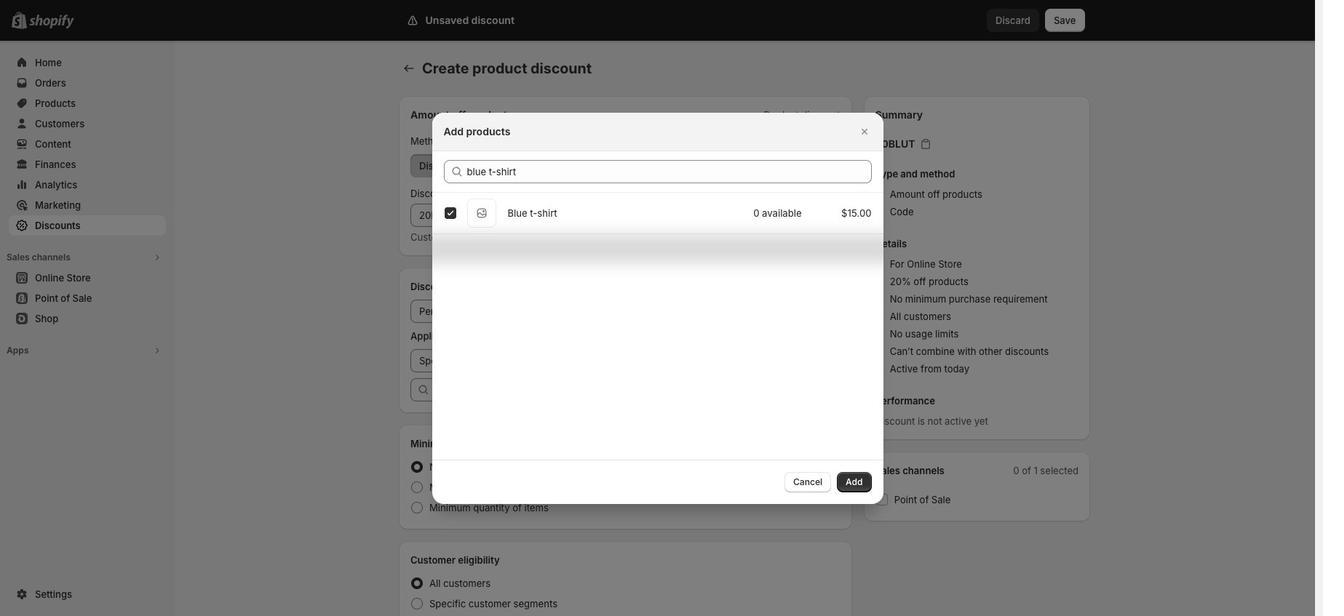 Task type: locate. For each thing, give the bounding box(es) containing it.
shopify image
[[29, 15, 74, 29]]

dialog
[[0, 113, 1316, 504]]



Task type: describe. For each thing, give the bounding box(es) containing it.
Search products text field
[[467, 160, 872, 183]]



Task type: vqa. For each thing, say whether or not it's contained in the screenshot.
⌘
no



